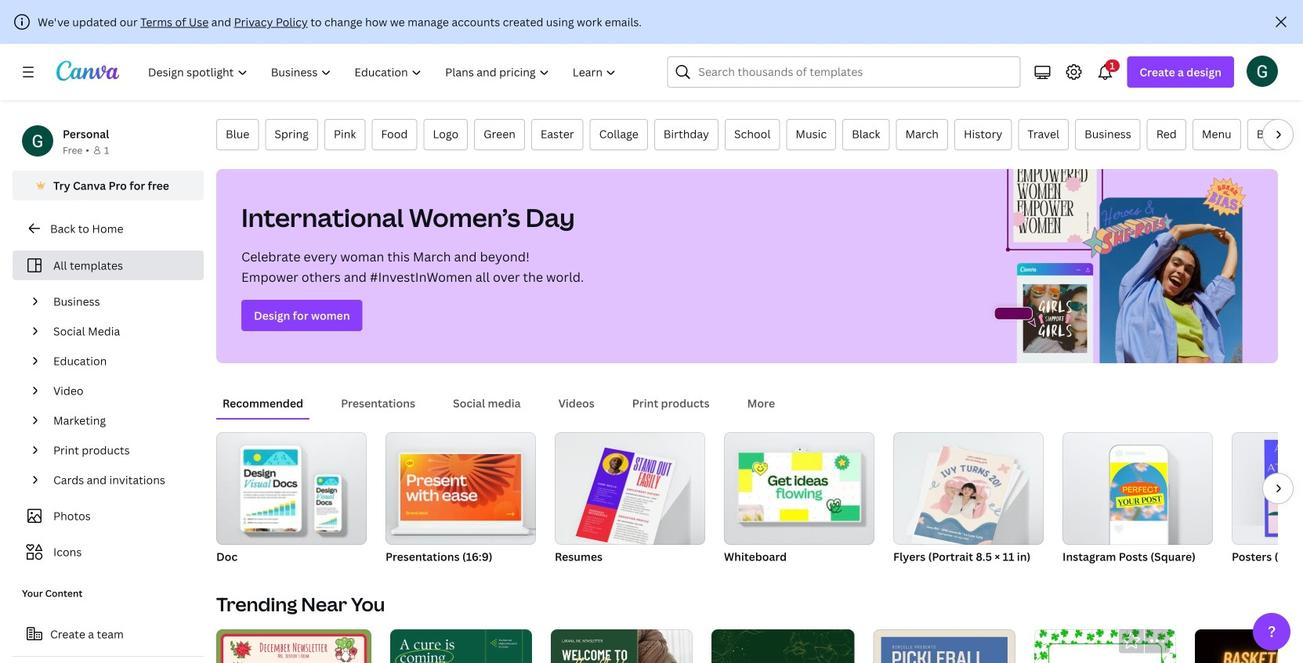 Task type: vqa. For each thing, say whether or not it's contained in the screenshot.
rightmost Team 1 element
no



Task type: describe. For each thing, give the bounding box(es) containing it.
top level navigation element
[[138, 56, 630, 88]]

edu december gnome newsletter image
[[216, 630, 371, 664]]

green simple thank you card 5 x 7 potrait image
[[712, 630, 855, 664]]

greg robinson image
[[1247, 55, 1279, 87]]

blue retro pickleball tournament  event flyer image
[[874, 630, 1016, 664]]

Search search field
[[699, 57, 1011, 87]]



Task type: locate. For each thing, give the bounding box(es) containing it.
doc image
[[216, 433, 367, 546], [216, 433, 367, 546]]

international women's day image
[[987, 169, 1279, 364]]

green modern clover st. patrick's day page border image
[[1035, 630, 1177, 664]]

resume image
[[555, 433, 706, 546], [576, 448, 677, 552]]

green beige modern minimal skincare email newsletter image
[[551, 630, 693, 664]]

poster (18 × 24 in portrait) image
[[1232, 433, 1304, 546], [1265, 440, 1304, 538]]

presentation (16:9) image
[[386, 433, 536, 546], [401, 455, 521, 521]]

instagram post (square) image
[[1063, 433, 1213, 546], [1111, 463, 1168, 522]]

None search field
[[667, 56, 1021, 88]]

whiteboard image
[[724, 433, 875, 546], [739, 453, 860, 522]]

medical one-page impact report charity report in dark green light green shapes & scribbles style image
[[390, 630, 532, 664]]

flyer (portrait 8.5 × 11 in) image
[[894, 433, 1044, 546], [914, 447, 1015, 551]]

black and orange elegant tournament basketball flyer image
[[1195, 630, 1304, 664]]



